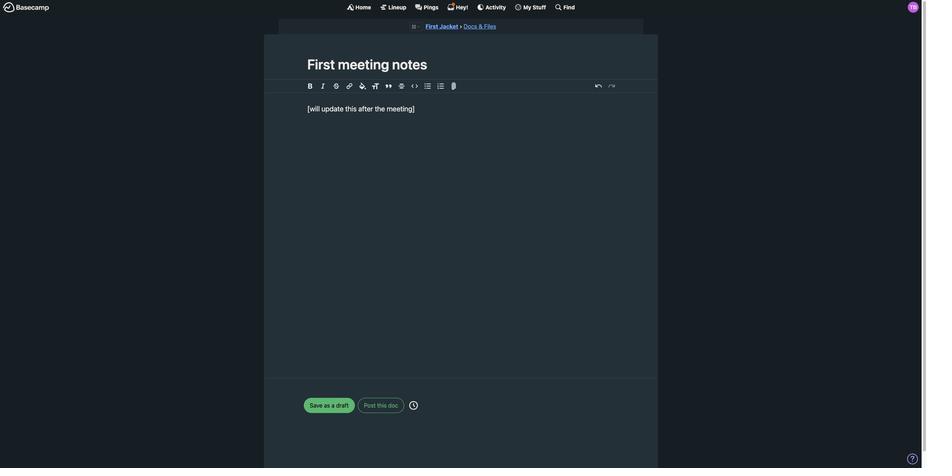 Task type: locate. For each thing, give the bounding box(es) containing it.
my stuff
[[523, 4, 546, 10]]

first jacket
[[426, 23, 458, 30]]

1 horizontal spatial this
[[377, 403, 387, 409]]

my stuff button
[[515, 4, 546, 11]]

home
[[355, 4, 371, 10]]

None submit
[[304, 398, 355, 413]]

0 vertical spatial this
[[345, 105, 357, 113]]

this inside button
[[377, 403, 387, 409]]

&
[[479, 23, 483, 30]]

first jacket link
[[426, 23, 458, 30]]

my
[[523, 4, 531, 10]]

switch accounts image
[[3, 2, 49, 13]]

[will update this after the meeting]
[[307, 105, 415, 113]]

stuff
[[533, 4, 546, 10]]

hey!
[[456, 4, 468, 10]]

find
[[563, 4, 575, 10]]

this
[[345, 105, 357, 113], [377, 403, 387, 409]]

Type your document here… text field
[[286, 93, 636, 370]]

1 vertical spatial this
[[377, 403, 387, 409]]

this left after at left top
[[345, 105, 357, 113]]

doc
[[388, 403, 398, 409]]

jacket
[[440, 23, 458, 30]]

tyler black image
[[908, 2, 919, 13]]

lineup
[[388, 4, 406, 10]]

› docs & files
[[460, 23, 496, 30]]

post this doc
[[364, 403, 398, 409]]

after
[[358, 105, 373, 113]]

pings
[[424, 4, 439, 10]]

this left doc
[[377, 403, 387, 409]]

update
[[322, 105, 344, 113]]

0 horizontal spatial this
[[345, 105, 357, 113]]

schedule this to post later image
[[409, 401, 418, 410]]

post this doc button
[[358, 398, 404, 413]]

pings button
[[415, 4, 439, 11]]



Task type: vqa. For each thing, say whether or not it's contained in the screenshot.
All the latest activity
no



Task type: describe. For each thing, give the bounding box(es) containing it.
files
[[484, 23, 496, 30]]

Type a title… text field
[[307, 56, 614, 73]]

activity link
[[477, 4, 506, 11]]

lineup link
[[380, 4, 406, 11]]

docs & files link
[[464, 23, 496, 30]]

docs
[[464, 23, 477, 30]]

hey! button
[[447, 3, 468, 11]]

activity
[[486, 4, 506, 10]]

this inside type your document here… text field
[[345, 105, 357, 113]]

home link
[[347, 4, 371, 11]]

meeting]
[[387, 105, 415, 113]]

find button
[[555, 4, 575, 11]]

the
[[375, 105, 385, 113]]

[will
[[307, 105, 320, 113]]

main element
[[0, 0, 922, 14]]

›
[[460, 23, 462, 30]]

post
[[364, 403, 376, 409]]

first
[[426, 23, 438, 30]]



